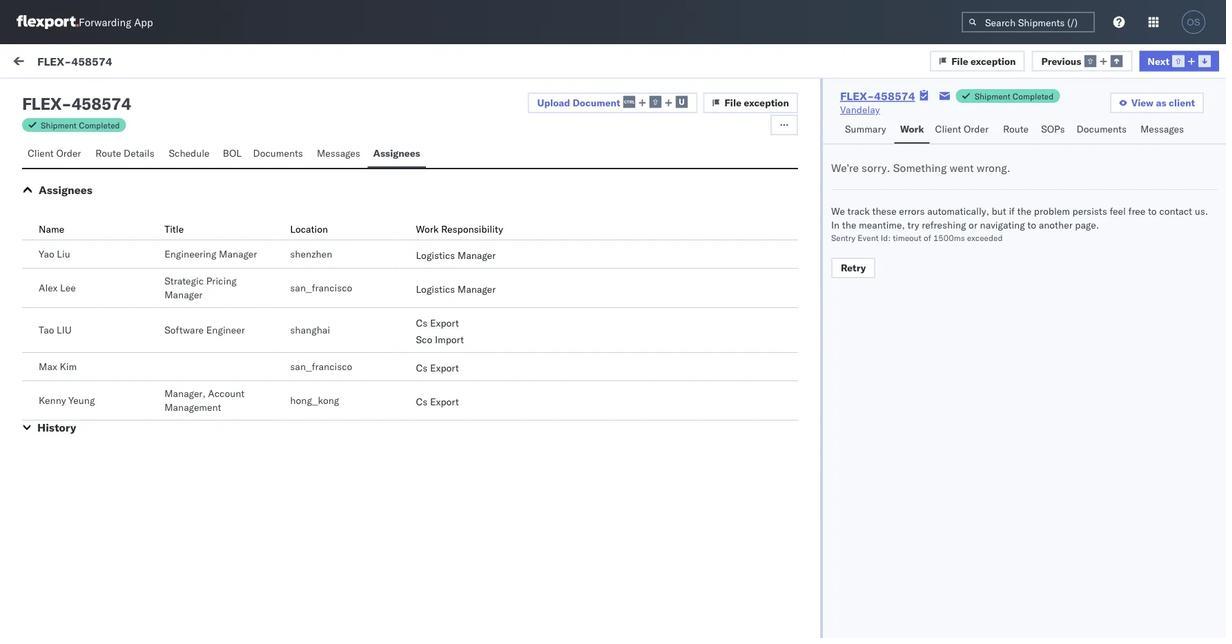 Task type: describe. For each thing, give the bounding box(es) containing it.
work inside button
[[134, 57, 157, 69]]

engineering
[[164, 248, 216, 260]]

cs export sco import
[[416, 317, 464, 346]]

1 zhao from the top
[[119, 150, 140, 162]]

0 horizontal spatial client order button
[[22, 141, 90, 168]]

these
[[873, 205, 897, 217]]

history
[[37, 421, 76, 434]]

item/shipment
[[1007, 120, 1064, 130]]

my
[[14, 53, 36, 72]]

1 vertical spatial file exception
[[725, 97, 789, 109]]

route for route
[[1003, 123, 1029, 135]]

2 z from the top
[[50, 338, 54, 346]]

dec 20, 2026, 12:33 am pst
[[418, 285, 549, 297]]

or
[[969, 219, 978, 231]]

summary
[[845, 123, 886, 135]]

20, for dec 20, 2026, 12:35 am pst
[[438, 223, 453, 235]]

flex- right my
[[37, 54, 71, 68]]

1 17, from the top
[[438, 347, 453, 359]]

external (0)
[[22, 88, 79, 100]]

3 jason- from the top
[[67, 336, 98, 348]]

bol
[[223, 147, 242, 159]]

Search Shipments (/) text field
[[962, 12, 1095, 32]]

schedule button
[[163, 141, 217, 168]]

event
[[858, 232, 879, 243]]

previous button
[[1032, 51, 1133, 71]]

1 jason-test zhao from the top
[[67, 150, 140, 162]]

5 2026, from the top
[[455, 409, 482, 421]]

1 logistics manager from the top
[[416, 249, 496, 261]]

errors
[[899, 205, 925, 217]]

id:
[[881, 232, 891, 243]]

sops button
[[1036, 117, 1072, 144]]

20, for dec 20, 2026, 12:33 am pst
[[438, 285, 453, 297]]

kim
[[60, 361, 77, 373]]

am for 12:35
[[514, 223, 529, 235]]

client order for the left client order button
[[28, 147, 81, 159]]

work for work button
[[900, 123, 924, 135]]

1 vertical spatial message
[[43, 120, 76, 130]]

internal (0)
[[93, 88, 147, 100]]

1 vertical spatial exception
[[744, 97, 789, 109]]

2 export from the top
[[430, 362, 459, 374]]

0 horizontal spatial flex-458574
[[37, 54, 112, 68]]

account
[[208, 387, 245, 400]]

1 horizontal spatial messages button
[[1135, 117, 1192, 144]]

1 horizontal spatial file exception
[[952, 55, 1016, 67]]

related
[[956, 120, 985, 130]]

history button
[[37, 421, 76, 434]]

view as client
[[1132, 97, 1196, 109]]

0 horizontal spatial assignees button
[[39, 183, 93, 197]]

vandelay link
[[840, 103, 880, 117]]

2 j z from the top
[[47, 338, 54, 346]]

software
[[164, 324, 204, 336]]

20, for dec 20, 2026, 12:36 am pst
[[438, 161, 453, 173]]

strategic pricing manager
[[164, 275, 237, 301]]

2 cs export from the top
[[416, 396, 459, 408]]

feel
[[1110, 205, 1126, 217]]

0 vertical spatial the
[[1018, 205, 1032, 217]]

messages for right messages button
[[1141, 123, 1184, 135]]

title
[[164, 223, 184, 235]]

app
[[134, 16, 153, 29]]

shenzhen
[[290, 248, 332, 260]]

persists
[[1073, 205, 1108, 217]]

work for related
[[987, 120, 1005, 130]]

flex - 458574
[[22, 93, 131, 114]]

max kim
[[39, 361, 77, 373]]

max
[[39, 361, 57, 373]]

test msg
[[41, 298, 79, 310]]

0 vertical spatial assignees button
[[368, 141, 426, 168]]

4 2026, from the top
[[455, 347, 482, 359]]

try
[[908, 219, 920, 231]]

3 test from the top
[[98, 336, 116, 348]]

am for 12:33
[[514, 285, 529, 297]]

0 horizontal spatial client
[[28, 147, 54, 159]]

1 horizontal spatial client order button
[[930, 117, 998, 144]]

in
[[831, 219, 840, 231]]

document
[[573, 96, 621, 109]]

1 cs export from the top
[[416, 362, 459, 374]]

software engineer
[[164, 324, 245, 336]]

we
[[831, 205, 845, 217]]

1 horizontal spatial completed
[[1013, 91, 1054, 101]]

vandelay
[[840, 104, 880, 116]]

another
[[1039, 219, 1073, 231]]

route button
[[998, 117, 1036, 144]]

2 test from the top
[[41, 360, 58, 372]]

4 dec from the top
[[418, 347, 435, 359]]

upload document
[[537, 96, 621, 109]]

something
[[894, 161, 947, 175]]

1 j z from the top
[[47, 151, 54, 160]]

manager up cs export sco import
[[458, 283, 496, 295]]

kenny
[[39, 394, 66, 406]]

responsibility
[[441, 223, 503, 235]]

sco
[[416, 334, 433, 346]]

we're sorry. something went wrong.
[[831, 161, 1011, 175]]

hong_kong
[[290, 394, 339, 406]]

(0) for internal (0)
[[129, 88, 147, 100]]

1 horizontal spatial order
[[964, 123, 989, 135]]

3 j z from the top
[[47, 400, 54, 408]]

alex lee
[[39, 282, 76, 294]]

1 san_francisco from the top
[[290, 282, 353, 294]]

we track these errors automatically, but if the problem persists feel free to contact us. in the meantime, try refreshing or navigating to another page. sentry event id: timeout of 1500ms exceeded
[[831, 205, 1209, 243]]

external
[[22, 88, 58, 100]]

0 horizontal spatial documents button
[[248, 141, 311, 168]]

liu
[[57, 324, 72, 336]]

1 horizontal spatial shipment completed
[[975, 91, 1054, 101]]

schedule
[[169, 147, 210, 159]]

as
[[1156, 97, 1167, 109]]

0 horizontal spatial shipment completed
[[41, 120, 120, 130]]

sentry
[[831, 232, 856, 243]]

retry button
[[831, 258, 876, 278]]

1 vertical spatial the
[[842, 219, 857, 231]]

forwarding app link
[[17, 15, 153, 29]]

work responsibility
[[416, 223, 503, 235]]

os
[[1187, 17, 1201, 27]]

message button
[[162, 44, 232, 81]]

2 17, from the top
[[438, 409, 453, 421]]

page.
[[1076, 219, 1099, 231]]

0 horizontal spatial order
[[56, 147, 81, 159]]

yao liu
[[39, 248, 70, 260]]

2 2026, from the top
[[455, 223, 482, 235]]

automatically,
[[928, 205, 990, 217]]

we're
[[831, 161, 859, 175]]

engineering manager
[[164, 248, 257, 260]]

msg
[[61, 298, 79, 310]]

documents for documents button to the left
[[253, 147, 303, 159]]

yeung
[[68, 394, 95, 406]]

exceeded
[[967, 232, 1003, 243]]

1 logistics from the top
[[416, 249, 455, 261]]

0 vertical spatial file
[[952, 55, 969, 67]]

import work
[[102, 57, 157, 69]]

ttt for dec 20, 2026, 12:36 am pst
[[41, 173, 52, 185]]

4 jason- from the top
[[67, 398, 98, 410]]

alex
[[39, 282, 58, 294]]

2 test from the top
[[98, 274, 116, 286]]

flex- up vandelay
[[840, 89, 874, 103]]

0 horizontal spatial messages button
[[311, 141, 368, 168]]

category
[[687, 120, 721, 130]]

name
[[39, 223, 64, 235]]

2 jason-test zhao from the top
[[67, 274, 140, 286]]

458574 down but on the top of the page
[[985, 223, 1021, 235]]

2 san_francisco from the top
[[290, 361, 353, 373]]

upload
[[537, 96, 570, 109]]

manager, account management
[[164, 387, 245, 413]]

import inside button
[[102, 57, 131, 69]]

1 2026, from the top
[[455, 161, 482, 173]]

3 cs from the top
[[416, 396, 428, 408]]

work button
[[895, 117, 930, 144]]

1 dec 17, 2026, 6:47 pm pst from the top
[[418, 347, 542, 359]]



Task type: vqa. For each thing, say whether or not it's contained in the screenshot.
the topmost 11:59 PM PST, Dec 13, 2022
no



Task type: locate. For each thing, give the bounding box(es) containing it.
0 horizontal spatial assignees
[[39, 183, 93, 197]]

0 vertical spatial 6:47
[[485, 347, 506, 359]]

resize handle column header for category
[[933, 115, 949, 638]]

2 20, from the top
[[438, 223, 453, 235]]

completed up item/shipment
[[1013, 91, 1054, 101]]

flex- 458574 down but on the top of the page
[[956, 223, 1021, 235]]

ttt for dec 20, 2026, 12:35 am pst
[[41, 236, 52, 248]]

0 vertical spatial logistics
[[416, 249, 455, 261]]

2 j from the top
[[47, 275, 50, 284]]

am for 12:36
[[514, 161, 529, 173]]

2 logistics manager from the top
[[416, 283, 496, 295]]

import inside cs export sco import
[[435, 334, 464, 346]]

3 jason-test zhao from the top
[[67, 336, 140, 348]]

2 6:47 from the top
[[485, 409, 506, 421]]

1 vertical spatial test
[[41, 360, 58, 372]]

client down flex
[[28, 147, 54, 159]]

flex-458574 up vandelay
[[840, 89, 916, 103]]

ttt up name
[[41, 173, 52, 185]]

track
[[848, 205, 870, 217]]

jason-test zhao right the kenny
[[67, 398, 140, 410]]

zhao right the yeung
[[119, 398, 140, 410]]

messages button
[[1135, 117, 1192, 144], [311, 141, 368, 168]]

3 am from the top
[[514, 285, 529, 297]]

458574 down route button
[[985, 161, 1021, 173]]

yao
[[39, 248, 54, 260]]

1 vertical spatial shipment
[[41, 120, 77, 130]]

contact
[[1160, 205, 1193, 217]]

work for work responsibility
[[416, 223, 439, 235]]

resize handle column header for related work item/shipment
[[1202, 115, 1218, 638]]

1 am from the top
[[514, 161, 529, 173]]

san_francisco down shenzhen
[[290, 282, 353, 294]]

458574 up internal
[[71, 54, 112, 68]]

(0) right external
[[61, 88, 79, 100]]

import up internal (0)
[[102, 57, 131, 69]]

1 dec from the top
[[418, 161, 435, 173]]

flex- 458574 down related
[[956, 161, 1021, 173]]

1 vertical spatial client order
[[28, 147, 81, 159]]

1 vertical spatial san_francisco
[[290, 361, 353, 373]]

client order button down flex
[[22, 141, 90, 168]]

message right import work
[[168, 57, 208, 69]]

0 vertical spatial test
[[41, 298, 58, 310]]

tao liu
[[39, 324, 72, 336]]

shipment up 'related work item/shipment'
[[975, 91, 1011, 101]]

0 horizontal spatial work
[[134, 57, 157, 69]]

summary button
[[840, 117, 895, 144]]

0 vertical spatial flex-458574
[[37, 54, 112, 68]]

0 horizontal spatial import
[[102, 57, 131, 69]]

0 horizontal spatial messages
[[317, 147, 360, 159]]

logistics manager down work responsibility
[[416, 249, 496, 261]]

1 horizontal spatial client order
[[936, 123, 989, 135]]

1 vertical spatial work
[[987, 120, 1005, 130]]

import right 'sco'
[[435, 334, 464, 346]]

work up internal (0)
[[134, 57, 157, 69]]

1 j from the top
[[47, 151, 50, 160]]

458574
[[71, 54, 112, 68], [874, 89, 916, 103], [71, 93, 131, 114], [985, 161, 1021, 173], [985, 223, 1021, 235]]

cs
[[416, 317, 428, 329], [416, 362, 428, 374], [416, 396, 428, 408]]

2 vertical spatial z
[[50, 400, 54, 408]]

test
[[41, 298, 58, 310], [41, 360, 58, 372], [41, 422, 58, 434]]

0 horizontal spatial file
[[725, 97, 742, 109]]

to left the another
[[1028, 219, 1037, 231]]

order left route button
[[964, 123, 989, 135]]

2 vertical spatial export
[[430, 396, 459, 408]]

order down flex - 458574
[[56, 147, 81, 159]]

1 20, from the top
[[438, 161, 453, 173]]

related work item/shipment
[[956, 120, 1064, 130]]

1 vertical spatial documents
[[253, 147, 303, 159]]

work left the responsibility
[[416, 223, 439, 235]]

manager,
[[164, 387, 206, 400]]

manager down the responsibility
[[458, 249, 496, 261]]

work inside button
[[900, 123, 924, 135]]

3 j from the top
[[47, 338, 50, 346]]

flex-458574 down forwarding app link
[[37, 54, 112, 68]]

(0) for external (0)
[[61, 88, 79, 100]]

0 horizontal spatial message
[[43, 120, 76, 130]]

pst
[[532, 161, 549, 173], [532, 223, 549, 235], [532, 285, 549, 297], [525, 347, 542, 359], [525, 409, 542, 421]]

0 horizontal spatial client order
[[28, 147, 81, 159]]

assignees inside the assignees button
[[373, 147, 420, 159]]

1 vertical spatial j z
[[47, 338, 54, 346]]

1 (0) from the left
[[61, 88, 79, 100]]

logistics down work responsibility
[[416, 249, 455, 261]]

internal
[[93, 88, 126, 100]]

external (0) button
[[17, 81, 87, 108]]

zhao left software
[[119, 336, 140, 348]]

1 vertical spatial route
[[96, 147, 121, 159]]

z down tao liu
[[50, 338, 54, 346]]

1 horizontal spatial documents
[[1077, 123, 1127, 135]]

shipment completed down flex - 458574
[[41, 120, 120, 130]]

2 (0) from the left
[[129, 88, 147, 100]]

0 vertical spatial client
[[936, 123, 962, 135]]

1 horizontal spatial the
[[1018, 205, 1032, 217]]

flex
[[22, 93, 61, 114]]

1 vertical spatial pm
[[508, 409, 523, 421]]

j up 'history'
[[47, 400, 50, 408]]

documents for documents button to the right
[[1077, 123, 1127, 135]]

1 vertical spatial messages
[[317, 147, 360, 159]]

2 dec from the top
[[418, 223, 435, 235]]

sops
[[1042, 123, 1065, 135]]

completed down flex - 458574
[[79, 120, 120, 130]]

next button
[[1140, 51, 1220, 71]]

1 flex- 458574 from the top
[[956, 161, 1021, 173]]

0 horizontal spatial exception
[[744, 97, 789, 109]]

resize handle column header
[[395, 115, 412, 638], [664, 115, 681, 638], [933, 115, 949, 638], [1202, 115, 1218, 638]]

1 horizontal spatial to
[[1149, 205, 1157, 217]]

san_francisco
[[290, 282, 353, 294], [290, 361, 353, 373]]

20, left 12:35
[[438, 223, 453, 235]]

test right the yeung
[[98, 398, 116, 410]]

os button
[[1178, 6, 1210, 38]]

1 horizontal spatial assignees button
[[368, 141, 426, 168]]

1 horizontal spatial exception
[[971, 55, 1016, 67]]

j z up 'history'
[[47, 400, 54, 408]]

0 vertical spatial dec 17, 2026, 6:47 pm pst
[[418, 347, 542, 359]]

test left details
[[98, 150, 116, 162]]

client order down flex
[[28, 147, 81, 159]]

20, left 12:36
[[438, 161, 453, 173]]

jason- up kim
[[67, 336, 98, 348]]

message inside button
[[168, 57, 208, 69]]

0 horizontal spatial route
[[96, 147, 121, 159]]

but
[[992, 205, 1007, 217]]

2 resize handle column header from the left
[[664, 115, 681, 638]]

documents right the bol 'button'
[[253, 147, 303, 159]]

message down flex - 458574
[[43, 120, 76, 130]]

1 horizontal spatial shipment
[[975, 91, 1011, 101]]

j down tao
[[47, 338, 50, 346]]

4 zhao from the top
[[119, 398, 140, 410]]

my work
[[14, 53, 75, 72]]

logistics manager up cs export sco import
[[416, 283, 496, 295]]

1 export from the top
[[430, 317, 459, 329]]

j
[[47, 151, 50, 160], [47, 275, 50, 284], [47, 338, 50, 346], [47, 400, 50, 408]]

engineer
[[206, 324, 245, 336]]

view as client button
[[1110, 93, 1204, 113]]

1 vertical spatial flex- 458574
[[956, 223, 1021, 235]]

zhao left schedule
[[119, 150, 140, 162]]

j z down flex
[[47, 151, 54, 160]]

0 vertical spatial to
[[1149, 205, 1157, 217]]

2 am from the top
[[514, 223, 529, 235]]

flex- 458574 for dec 20, 2026, 12:35 am pst
[[956, 223, 1021, 235]]

1 resize handle column header from the left
[[395, 115, 412, 638]]

documents button down view
[[1072, 117, 1135, 144]]

2 vertical spatial test
[[41, 422, 58, 434]]

0 horizontal spatial work
[[40, 53, 75, 72]]

lee
[[60, 282, 76, 294]]

shipment completed
[[975, 91, 1054, 101], [41, 120, 120, 130]]

3 resize handle column header from the left
[[933, 115, 949, 638]]

(0) inside "button"
[[61, 88, 79, 100]]

12:35
[[485, 223, 512, 235]]

458574 up vandelay
[[874, 89, 916, 103]]

1 vertical spatial to
[[1028, 219, 1037, 231]]

0 vertical spatial cs
[[416, 317, 428, 329]]

j z
[[47, 151, 54, 160], [47, 338, 54, 346], [47, 400, 54, 408]]

flex- down automatically, at right top
[[956, 223, 985, 235]]

file exception
[[952, 55, 1016, 67], [725, 97, 789, 109]]

6:47
[[485, 347, 506, 359], [485, 409, 506, 421]]

0 vertical spatial j z
[[47, 151, 54, 160]]

0 vertical spatial completed
[[1013, 91, 1054, 101]]

client order for the rightmost client order button
[[936, 123, 989, 135]]

2 flex- 458574 from the top
[[956, 223, 1021, 235]]

san_francisco up hong_kong
[[290, 361, 353, 373]]

1 vertical spatial dec 17, 2026, 6:47 pm pst
[[418, 409, 542, 421]]

458574 down import work button
[[71, 93, 131, 114]]

0 vertical spatial assignees
[[373, 147, 420, 159]]

navigating
[[980, 219, 1025, 231]]

upload document button
[[528, 93, 698, 113]]

0 horizontal spatial documents
[[253, 147, 303, 159]]

test right liu
[[98, 336, 116, 348]]

1 horizontal spatial work
[[416, 223, 439, 235]]

2 zhao from the top
[[119, 274, 140, 286]]

manager inside strategic pricing manager
[[164, 289, 203, 301]]

resize handle column header for message
[[395, 115, 412, 638]]

client order
[[936, 123, 989, 135], [28, 147, 81, 159]]

1 cs from the top
[[416, 317, 428, 329]]

client order button
[[930, 117, 998, 144], [22, 141, 90, 168]]

0 horizontal spatial completed
[[79, 120, 120, 130]]

(0) right internal
[[129, 88, 147, 100]]

client order button up went
[[930, 117, 998, 144]]

next
[[1148, 55, 1170, 67]]

0 vertical spatial shipment completed
[[975, 91, 1054, 101]]

5 dec from the top
[[418, 409, 435, 421]]

logistics manager
[[416, 249, 496, 261], [416, 283, 496, 295]]

test right lee
[[98, 274, 116, 286]]

jason-test zhao down flex - 458574
[[67, 150, 140, 162]]

4 test from the top
[[98, 398, 116, 410]]

0 vertical spatial work
[[134, 57, 157, 69]]

route details
[[96, 147, 155, 159]]

shipment completed up 'related work item/shipment'
[[975, 91, 1054, 101]]

client right work button
[[936, 123, 962, 135]]

4 j from the top
[[47, 400, 50, 408]]

2026,
[[455, 161, 482, 173], [455, 223, 482, 235], [455, 285, 482, 297], [455, 347, 482, 359], [455, 409, 482, 421]]

timeout
[[893, 232, 922, 243]]

wrong.
[[977, 161, 1011, 175]]

1 horizontal spatial messages
[[1141, 123, 1184, 135]]

meantime,
[[859, 219, 905, 231]]

to right free
[[1149, 205, 1157, 217]]

2 pm from the top
[[508, 409, 523, 421]]

1 horizontal spatial message
[[168, 57, 208, 69]]

j left lee
[[47, 275, 50, 284]]

messages for the leftmost messages button
[[317, 147, 360, 159]]

work for my
[[40, 53, 75, 72]]

zhao
[[119, 150, 140, 162], [119, 274, 140, 286], [119, 336, 140, 348], [119, 398, 140, 410]]

export inside cs export sco import
[[430, 317, 459, 329]]

test down alex
[[41, 298, 58, 310]]

documents right sops "button"
[[1077, 123, 1127, 135]]

0 vertical spatial documents
[[1077, 123, 1127, 135]]

0 vertical spatial message
[[168, 57, 208, 69]]

1 ttt from the top
[[41, 173, 52, 185]]

1 test from the top
[[41, 298, 58, 310]]

went
[[950, 161, 974, 175]]

client
[[1169, 97, 1196, 109]]

test left kim
[[41, 360, 58, 372]]

2 dec 17, 2026, 6:47 pm pst from the top
[[418, 409, 542, 421]]

2 vertical spatial j z
[[47, 400, 54, 408]]

jason-test zhao up msg
[[67, 274, 140, 286]]

to
[[1149, 205, 1157, 217], [1028, 219, 1037, 231]]

0 horizontal spatial file exception
[[725, 97, 789, 109]]

0 vertical spatial work
[[40, 53, 75, 72]]

cs inside cs export sco import
[[416, 317, 428, 329]]

route left details
[[96, 147, 121, 159]]

z down flex
[[50, 151, 54, 160]]

file
[[952, 55, 969, 67], [725, 97, 742, 109]]

test down the kenny
[[41, 422, 58, 434]]

1 vertical spatial file
[[725, 97, 742, 109]]

flex- 458574 for dec 20, 2026, 12:36 am pst
[[956, 161, 1021, 173]]

0 horizontal spatial to
[[1028, 219, 1037, 231]]

bol button
[[217, 141, 248, 168]]

manager down strategic
[[164, 289, 203, 301]]

work up something
[[900, 123, 924, 135]]

1 pm from the top
[[508, 347, 523, 359]]

1 vertical spatial cs export
[[416, 396, 459, 408]]

documents button right bol
[[248, 141, 311, 168]]

liu
[[57, 248, 70, 260]]

shanghai
[[290, 324, 330, 336]]

0 vertical spatial exception
[[971, 55, 1016, 67]]

2 jason- from the top
[[67, 274, 98, 286]]

zhao left strategic
[[119, 274, 140, 286]]

1 vertical spatial shipment completed
[[41, 120, 120, 130]]

dec
[[418, 161, 435, 173], [418, 223, 435, 235], [418, 285, 435, 297], [418, 347, 435, 359], [418, 409, 435, 421]]

route for route details
[[96, 147, 121, 159]]

manager up pricing in the left top of the page
[[219, 248, 257, 260]]

3 dec from the top
[[418, 285, 435, 297]]

flex- down related
[[956, 161, 985, 173]]

message
[[168, 57, 208, 69], [43, 120, 76, 130]]

3 20, from the top
[[438, 285, 453, 297]]

route left the sops
[[1003, 123, 1029, 135]]

1 horizontal spatial work
[[987, 120, 1005, 130]]

1 jason- from the top
[[67, 150, 98, 162]]

0 vertical spatial 20,
[[438, 161, 453, 173]]

j down flex
[[47, 151, 50, 160]]

0 vertical spatial flex- 458574
[[956, 161, 1021, 173]]

4 jason-test zhao from the top
[[67, 398, 140, 410]]

1 vertical spatial am
[[514, 223, 529, 235]]

flex-
[[37, 54, 71, 68], [840, 89, 874, 103], [956, 161, 985, 173], [956, 223, 985, 235]]

problem
[[1034, 205, 1070, 217]]

jason- down flex - 458574
[[67, 150, 98, 162]]

0 vertical spatial am
[[514, 161, 529, 173]]

jason-
[[67, 150, 98, 162], [67, 274, 98, 286], [67, 336, 98, 348], [67, 398, 98, 410]]

jason- right the kenny
[[67, 398, 98, 410]]

dec 20, 2026, 12:36 am pst
[[418, 161, 549, 173]]

internal (0) button
[[87, 81, 155, 108]]

2 vertical spatial 20,
[[438, 285, 453, 297]]

1 horizontal spatial assignees
[[373, 147, 420, 159]]

the right in
[[842, 219, 857, 231]]

retry
[[841, 262, 866, 274]]

1 vertical spatial import
[[435, 334, 464, 346]]

2 ttt from the top
[[41, 236, 52, 248]]

route
[[1003, 123, 1029, 135], [96, 147, 121, 159]]

client order up went
[[936, 123, 989, 135]]

z up 'history'
[[50, 400, 54, 408]]

2 vertical spatial cs
[[416, 396, 428, 408]]

0 vertical spatial pm
[[508, 347, 523, 359]]

1 horizontal spatial route
[[1003, 123, 1029, 135]]

jason- up msg
[[67, 274, 98, 286]]

flexport. image
[[17, 15, 79, 29]]

1 vertical spatial 6:47
[[485, 409, 506, 421]]

am right '12:33'
[[514, 285, 529, 297]]

the right if
[[1018, 205, 1032, 217]]

management
[[164, 401, 221, 413]]

4 resize handle column header from the left
[[1202, 115, 1218, 638]]

3 test from the top
[[41, 422, 58, 434]]

1 horizontal spatial client
[[936, 123, 962, 135]]

order
[[964, 123, 989, 135], [56, 147, 81, 159]]

1 vertical spatial order
[[56, 147, 81, 159]]

jason-test zhao up kim
[[67, 336, 140, 348]]

1 horizontal spatial documents button
[[1072, 117, 1135, 144]]

0 vertical spatial client order
[[936, 123, 989, 135]]

1 z from the top
[[50, 151, 54, 160]]

of
[[924, 232, 932, 243]]

3 2026, from the top
[[455, 285, 482, 297]]

0 vertical spatial cs export
[[416, 362, 459, 374]]

work up 'external (0)'
[[40, 53, 75, 72]]

pm
[[508, 347, 523, 359], [508, 409, 523, 421]]

1 vertical spatial logistics manager
[[416, 283, 496, 295]]

1 vertical spatial z
[[50, 338, 54, 346]]

2 logistics from the top
[[416, 283, 455, 295]]

3 z from the top
[[50, 400, 54, 408]]

1 6:47 from the top
[[485, 347, 506, 359]]

3 zhao from the top
[[119, 336, 140, 348]]

2 cs from the top
[[416, 362, 428, 374]]

am right 12:35
[[514, 223, 529, 235]]

logistics up cs export sco import
[[416, 283, 455, 295]]

1 vertical spatial flex-458574
[[840, 89, 916, 103]]

shipment down flex
[[41, 120, 77, 130]]

work right related
[[987, 120, 1005, 130]]

1 vertical spatial 17,
[[438, 409, 453, 421]]

12:36
[[485, 161, 512, 173]]

1 vertical spatial ttt
[[41, 236, 52, 248]]

am right 12:36
[[514, 161, 529, 173]]

1 test from the top
[[98, 150, 116, 162]]

route details button
[[90, 141, 163, 168]]

0 vertical spatial ttt
[[41, 173, 52, 185]]

12:33
[[485, 285, 512, 297]]

1 horizontal spatial flex-458574
[[840, 89, 916, 103]]

refreshing
[[922, 219, 967, 231]]

3 export from the top
[[430, 396, 459, 408]]

ttt up the yao on the top left of page
[[41, 236, 52, 248]]

am
[[514, 161, 529, 173], [514, 223, 529, 235], [514, 285, 529, 297]]

forwarding
[[79, 16, 131, 29]]

(0) inside button
[[129, 88, 147, 100]]

j z down tao
[[47, 338, 54, 346]]

2 horizontal spatial work
[[900, 123, 924, 135]]

1 vertical spatial cs
[[416, 362, 428, 374]]

1 vertical spatial work
[[900, 123, 924, 135]]

20, up cs export sco import
[[438, 285, 453, 297]]



